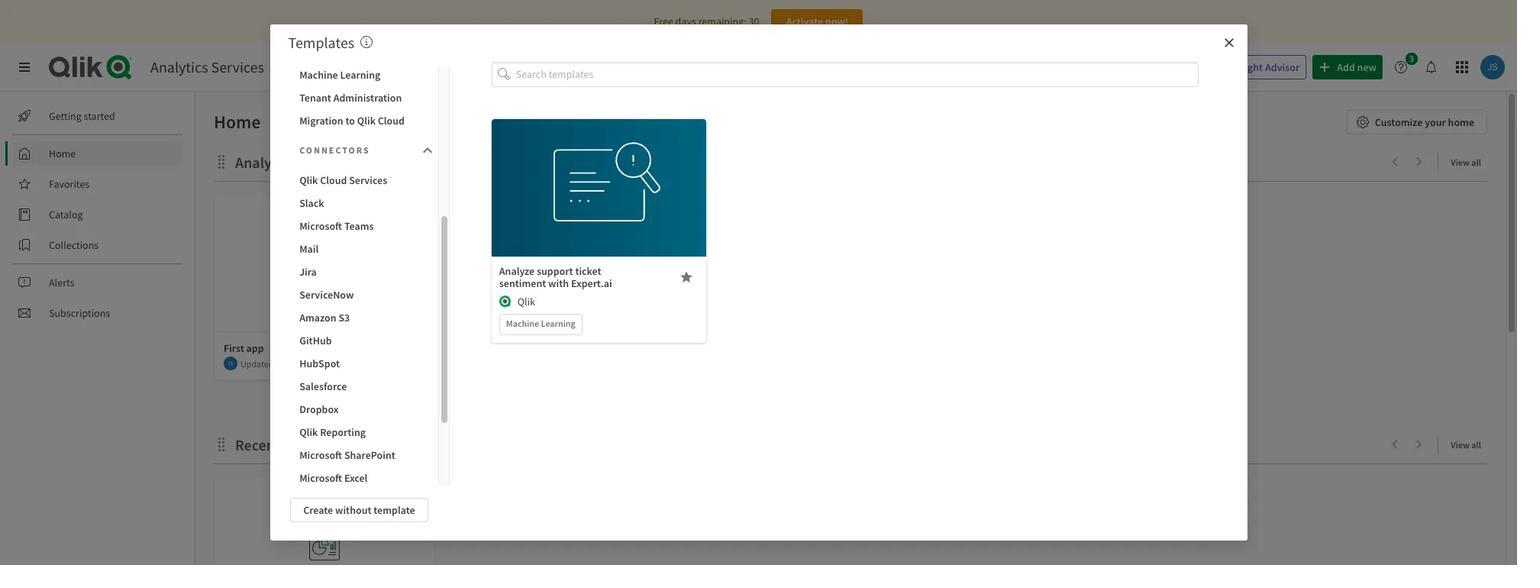 Task type: locate. For each thing, give the bounding box(es) containing it.
mail
[[300, 242, 319, 256]]

0 vertical spatial cloud
[[378, 114, 405, 128]]

1 vertical spatial to
[[298, 153, 312, 172]]

0 vertical spatial home
[[214, 110, 261, 134]]

excel
[[344, 471, 368, 485]]

1 horizontal spatial analytics
[[235, 153, 295, 172]]

1 vertical spatial analytics
[[235, 153, 295, 172]]

machine learning
[[300, 68, 381, 82], [506, 317, 576, 329]]

1 vertical spatial cloud
[[320, 173, 347, 187]]

personal element
[[312, 319, 337, 344]]

ask insight advisor
[[1213, 60, 1300, 74]]

2 vertical spatial microsoft
[[300, 471, 342, 485]]

getting
[[49, 109, 82, 123]]

dropbox
[[300, 403, 339, 416]]

to down tenant administration on the top left of the page
[[346, 114, 355, 128]]

1 vertical spatial all
[[1472, 439, 1482, 451]]

1 horizontal spatial template
[[588, 164, 629, 178]]

1 vertical spatial view
[[1451, 439, 1470, 451]]

analytics services element
[[150, 57, 264, 76]]

collections link
[[12, 233, 183, 257]]

0 vertical spatial machine learning
[[300, 68, 381, 82]]

Search text field
[[936, 55, 1179, 80]]

1 microsoft from the top
[[300, 219, 342, 233]]

services
[[211, 57, 264, 76], [349, 173, 387, 187]]

1 view from the top
[[1451, 157, 1470, 168]]

microsoft
[[300, 219, 342, 233], [300, 448, 342, 462], [300, 471, 342, 485]]

microsoft teams
[[300, 219, 374, 233]]

alerts
[[49, 276, 74, 289]]

1 vertical spatial microsoft
[[300, 448, 342, 462]]

1 vertical spatial view all link
[[1451, 435, 1488, 454]]

getting started
[[49, 109, 115, 123]]

1 horizontal spatial services
[[349, 173, 387, 187]]

1 vertical spatial machine learning
[[506, 317, 576, 329]]

0 vertical spatial analytics
[[150, 57, 208, 76]]

cloud inside migration to qlik cloud button
[[378, 114, 405, 128]]

analytics to explore link
[[235, 153, 370, 172]]

template
[[588, 164, 629, 178], [374, 503, 415, 517]]

slack button
[[290, 192, 439, 215]]

all for analytics to explore
[[1472, 157, 1482, 168]]

close image
[[1223, 37, 1235, 49]]

Search templates text field
[[516, 62, 1199, 87]]

qlik down administration
[[357, 114, 376, 128]]

qlik down analytics to explore link
[[300, 173, 318, 187]]

microsoft teams button
[[290, 215, 439, 238]]

1 all from the top
[[1472, 157, 1482, 168]]

0 vertical spatial machine
[[300, 68, 338, 82]]

connectors
[[300, 144, 370, 156]]

teams
[[344, 219, 374, 233]]

all
[[1472, 157, 1482, 168], [1472, 439, 1482, 451]]

0 vertical spatial template
[[588, 164, 629, 178]]

0 vertical spatial to
[[346, 114, 355, 128]]

cloud down administration
[[378, 114, 405, 128]]

microsoft up create
[[300, 471, 342, 485]]

salesforce button
[[290, 375, 439, 398]]

customize
[[1376, 115, 1423, 129]]

microsoft inside microsoft teams button
[[300, 219, 342, 233]]

0 horizontal spatial template
[[374, 503, 415, 517]]

qlik cloud services button
[[290, 169, 439, 192]]

microsoft down qlik reporting on the bottom of the page
[[300, 448, 342, 462]]

analytics inside home main content
[[235, 153, 295, 172]]

qlik for qlik cloud services
[[300, 173, 318, 187]]

microsoft inside the microsoft excel button
[[300, 471, 342, 485]]

to left explore
[[298, 153, 312, 172]]

2 view from the top
[[1451, 439, 1470, 451]]

migration
[[300, 114, 343, 128]]

1 view all link from the top
[[1451, 152, 1488, 171]]

qlik down sentiment at the left of page
[[518, 295, 535, 308]]

analyze
[[499, 264, 535, 278]]

ask
[[1213, 60, 1229, 74]]

hubspot
[[300, 357, 340, 370]]

microsoft inside microsoft sharepoint button
[[300, 448, 342, 462]]

to inside home main content
[[298, 153, 312, 172]]

cloud
[[378, 114, 405, 128], [320, 173, 347, 187]]

analytics
[[150, 57, 208, 76], [235, 153, 295, 172]]

0 vertical spatial services
[[211, 57, 264, 76]]

started
[[84, 109, 115, 123]]

0 horizontal spatial analytics
[[150, 57, 208, 76]]

2 microsoft from the top
[[300, 448, 342, 462]]

view all
[[1451, 157, 1482, 168], [1451, 439, 1482, 451]]

0 vertical spatial view all link
[[1451, 152, 1488, 171]]

machine up tenant
[[300, 68, 338, 82]]

use template button
[[551, 159, 647, 183]]

0 vertical spatial view all
[[1451, 157, 1482, 168]]

home up move collection image
[[214, 110, 261, 134]]

create without template
[[303, 503, 415, 517]]

1 horizontal spatial machine
[[506, 317, 539, 329]]

home inside navigation pane element
[[49, 147, 76, 160]]

1 horizontal spatial to
[[346, 114, 355, 128]]

1 horizontal spatial cloud
[[378, 114, 405, 128]]

0 vertical spatial microsoft
[[300, 219, 342, 233]]

catalog
[[49, 208, 83, 222]]

all for recently used
[[1472, 439, 1482, 451]]

qlik down dropbox
[[300, 425, 318, 439]]

template right use
[[588, 164, 629, 178]]

machine down qlik image
[[506, 317, 539, 329]]

alerts link
[[12, 270, 183, 295]]

favorites
[[49, 177, 90, 191]]

0 horizontal spatial machine learning
[[300, 68, 381, 82]]

0 horizontal spatial machine
[[300, 68, 338, 82]]

microsoft for microsoft teams
[[300, 219, 342, 233]]

remaining:
[[699, 15, 747, 28]]

learning up tenant administration button
[[340, 68, 381, 82]]

learning
[[340, 68, 381, 82], [541, 317, 576, 329]]

advisor
[[1266, 60, 1300, 74]]

to inside button
[[346, 114, 355, 128]]

reporting
[[320, 425, 366, 439]]

create
[[303, 503, 333, 517]]

sharepoint
[[344, 448, 396, 462]]

1 vertical spatial template
[[374, 503, 415, 517]]

subscriptions
[[49, 306, 110, 320]]

0 horizontal spatial home
[[49, 147, 76, 160]]

0 vertical spatial learning
[[340, 68, 381, 82]]

view all link for analytics to explore
[[1451, 152, 1488, 171]]

microsoft excel button
[[290, 467, 439, 490]]

home
[[214, 110, 261, 134], [49, 147, 76, 160]]

1 vertical spatial view all
[[1451, 439, 1482, 451]]

explore
[[315, 153, 364, 172]]

2 view all from the top
[[1451, 439, 1482, 451]]

customize your home
[[1376, 115, 1475, 129]]

3 microsoft from the top
[[300, 471, 342, 485]]

analytics for analytics to explore
[[235, 153, 295, 172]]

view for analytics to explore
[[1451, 157, 1470, 168]]

template right without in the left bottom of the page
[[374, 503, 415, 517]]

view all link
[[1451, 152, 1488, 171], [1451, 435, 1488, 454]]

microsoft down slack
[[300, 219, 342, 233]]

move collection image
[[214, 154, 229, 169]]

connectors button
[[290, 135, 439, 166]]

learning down with
[[541, 317, 576, 329]]

activate now!
[[786, 15, 849, 28]]

microsoft for microsoft excel
[[300, 471, 342, 485]]

machine learning down qlik image
[[506, 317, 576, 329]]

0 vertical spatial all
[[1472, 157, 1482, 168]]

details button
[[551, 192, 647, 217]]

machine learning inside 'machine learning' button
[[300, 68, 381, 82]]

qlik for qlik reporting
[[300, 425, 318, 439]]

activate now! link
[[772, 9, 863, 34]]

home up favorites
[[49, 147, 76, 160]]

0 horizontal spatial cloud
[[320, 173, 347, 187]]

machine learning button
[[290, 63, 439, 86]]

ago
[[320, 358, 334, 369]]

0 horizontal spatial learning
[[340, 68, 381, 82]]

machine
[[300, 68, 338, 82], [506, 317, 539, 329]]

1 view all from the top
[[1451, 157, 1482, 168]]

now!
[[826, 15, 849, 28]]

machine learning up tenant administration on the top left of the page
[[300, 68, 381, 82]]

updated 10 minutes ago
[[241, 358, 334, 369]]

free
[[654, 15, 674, 28]]

qlik cloud services
[[300, 173, 387, 187]]

microsoft for microsoft sharepoint
[[300, 448, 342, 462]]

navigation pane element
[[0, 98, 195, 331]]

learning inside 'machine learning' button
[[340, 68, 381, 82]]

tenant administration
[[300, 91, 402, 105]]

qlik reporting button
[[290, 421, 439, 444]]

2 all from the top
[[1472, 439, 1482, 451]]

recently used
[[235, 435, 327, 454]]

2 view all link from the top
[[1451, 435, 1488, 454]]

cloud down explore
[[320, 173, 347, 187]]

templates are pre-built automations that help you automate common business workflows. get started by selecting one of the pre-built templates or choose the blank canvas to build an automation from scratch. tooltip
[[361, 33, 373, 52]]

0 vertical spatial view
[[1451, 157, 1470, 168]]

1 vertical spatial home
[[49, 147, 76, 160]]

migration to qlik cloud
[[300, 114, 405, 128]]

without
[[335, 503, 372, 517]]

view all link for recently used
[[1451, 435, 1488, 454]]

1 horizontal spatial learning
[[541, 317, 576, 329]]

qlik reporting
[[300, 425, 366, 439]]

github
[[300, 334, 332, 348]]

close sidebar menu image
[[18, 61, 31, 73]]

0 horizontal spatial to
[[298, 153, 312, 172]]

1 horizontal spatial home
[[214, 110, 261, 134]]

mail button
[[290, 238, 439, 260]]

1 vertical spatial services
[[349, 173, 387, 187]]

details
[[583, 198, 615, 211]]

templates are pre-built automations that help you automate common business workflows. get started by selecting one of the pre-built templates or choose the blank canvas to build an automation from scratch. image
[[361, 36, 373, 48]]



Task type: describe. For each thing, give the bounding box(es) containing it.
30
[[749, 15, 760, 28]]

with
[[548, 276, 569, 290]]

your
[[1425, 115, 1446, 129]]

recently
[[235, 435, 292, 454]]

machine inside button
[[300, 68, 338, 82]]

searchbar element
[[911, 55, 1179, 80]]

amazon
[[300, 311, 337, 325]]

updated
[[241, 358, 274, 369]]

qlik for qlik
[[518, 295, 535, 308]]

use
[[569, 164, 586, 178]]

1 vertical spatial machine
[[506, 317, 539, 329]]

0 horizontal spatial services
[[211, 57, 264, 76]]

home
[[1449, 115, 1475, 129]]

microsoft sharepoint button
[[290, 444, 439, 467]]

analyze support ticket sentiment with expert.ai
[[499, 264, 612, 290]]

1 vertical spatial learning
[[541, 317, 576, 329]]

recently used link
[[235, 435, 333, 454]]

expert.ai
[[571, 276, 612, 290]]

favorites link
[[12, 172, 183, 196]]

templates
[[288, 33, 355, 52]]

ask insight advisor button
[[1188, 55, 1307, 79]]

getting started link
[[12, 104, 183, 128]]

days
[[676, 15, 696, 28]]

jacob simon element
[[224, 357, 238, 370]]

s3
[[339, 311, 350, 325]]

microsoft sharepoint
[[300, 448, 396, 462]]

microsoft excel
[[300, 471, 368, 485]]

salesforce
[[300, 380, 347, 393]]

to for explore
[[298, 153, 312, 172]]

app
[[246, 341, 264, 355]]

remove from favorites image
[[680, 271, 693, 283]]

activate
[[786, 15, 823, 28]]

analytics to explore
[[235, 153, 364, 172]]

analytics for analytics services
[[150, 57, 208, 76]]

tenant
[[300, 91, 331, 105]]

tenant administration button
[[290, 86, 439, 109]]

cloud inside qlik cloud services button
[[320, 173, 347, 187]]

qlik image
[[499, 295, 512, 308]]

used
[[295, 435, 327, 454]]

analytics services
[[150, 57, 264, 76]]

home main content
[[189, 92, 1518, 565]]

jacob simon image
[[224, 357, 238, 370]]

first app
[[224, 341, 264, 355]]

amazon s3 button
[[290, 306, 439, 329]]

use template
[[569, 164, 629, 178]]

insight
[[1232, 60, 1263, 74]]

jira button
[[290, 260, 439, 283]]

collections
[[49, 238, 99, 252]]

view for recently used
[[1451, 439, 1470, 451]]

servicenow button
[[290, 283, 439, 306]]

10
[[276, 358, 285, 369]]

slack
[[300, 196, 324, 210]]

migration to qlik cloud button
[[290, 109, 439, 132]]

github button
[[290, 329, 439, 352]]

customize your home button
[[1347, 110, 1488, 134]]

hubspot button
[[290, 352, 439, 375]]

1 horizontal spatial machine learning
[[506, 317, 576, 329]]

move collection image
[[214, 437, 229, 452]]

view all for analytics to explore
[[1451, 157, 1482, 168]]

sentiment
[[499, 276, 546, 290]]

create without template button
[[290, 498, 428, 522]]

dropbox button
[[290, 398, 439, 421]]

home inside main content
[[214, 110, 261, 134]]

servicenow
[[300, 288, 354, 302]]

amazon s3
[[300, 311, 350, 325]]

ticket
[[575, 264, 602, 278]]

free days remaining: 30
[[654, 15, 760, 28]]

jira
[[300, 265, 317, 279]]

view all for recently used
[[1451, 439, 1482, 451]]

minutes
[[287, 358, 318, 369]]

to for qlik
[[346, 114, 355, 128]]

services inside button
[[349, 173, 387, 187]]

first
[[224, 341, 244, 355]]

support
[[537, 264, 573, 278]]



Task type: vqa. For each thing, say whether or not it's contained in the screenshot.
the rightmost Machine
yes



